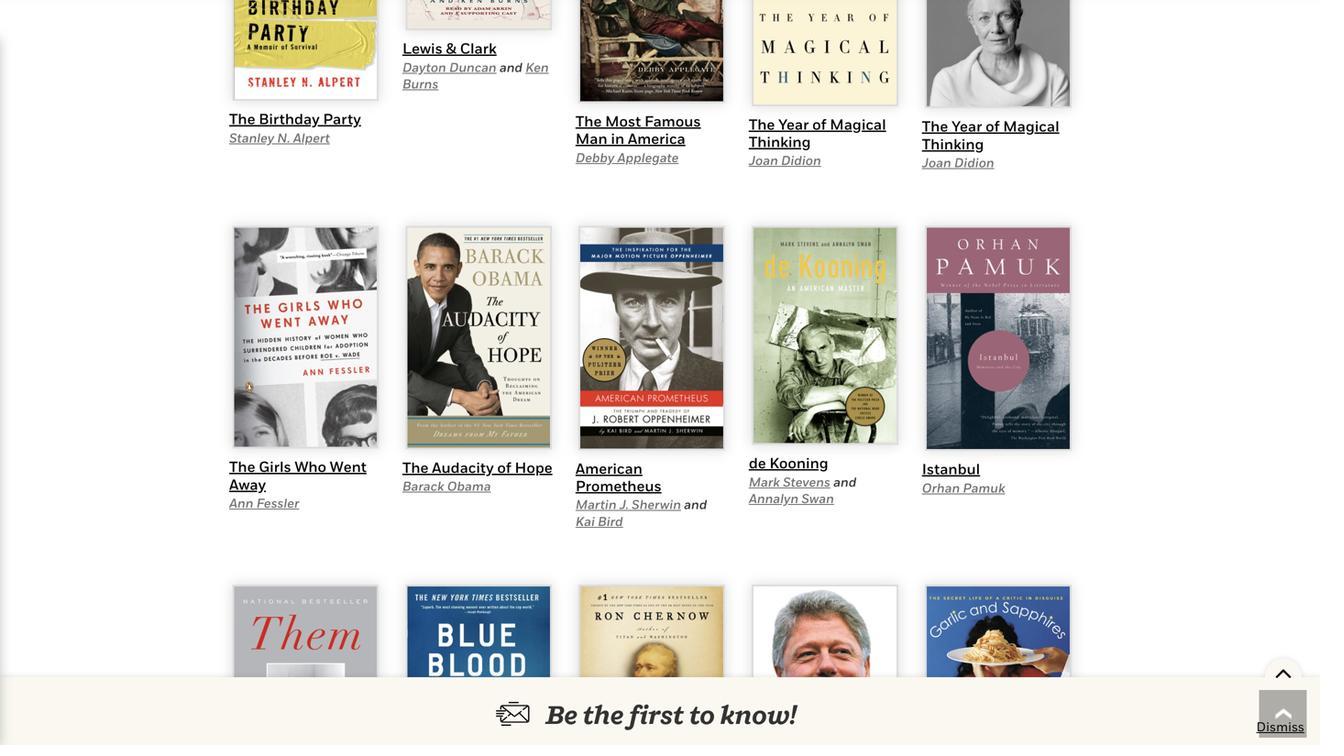 Task type: locate. For each thing, give the bounding box(es) containing it.
joan for right the "the year of magical thinking" link
[[922, 155, 952, 170]]

and left ken
[[500, 59, 523, 75]]

the audacity of hope image
[[406, 226, 552, 450]]

joan didion link
[[749, 153, 821, 168], [922, 155, 995, 170]]

1 horizontal spatial thinking
[[922, 135, 984, 153]]

0 horizontal spatial didion
[[781, 153, 821, 168]]

the girls who went away link
[[229, 458, 367, 493]]

didion for right the "the year of magical thinking" link
[[955, 155, 995, 170]]

thinking for the left the "the year of magical thinking" link
[[749, 133, 811, 150]]

0 horizontal spatial year
[[779, 115, 809, 133]]

0 horizontal spatial of
[[497, 459, 512, 476]]

0 horizontal spatial magical
[[830, 115, 887, 133]]

the year of magical thinking link
[[749, 115, 887, 150], [922, 118, 1060, 153]]

lewis & clark image
[[406, 0, 552, 30]]

stevens
[[783, 474, 831, 490]]

who
[[295, 458, 327, 476]]

and inside de kooning mark stevens and annalyn swan
[[834, 474, 857, 490]]

american prometheus link
[[576, 460, 662, 495]]

the inside the audacity of hope barack obama
[[403, 459, 429, 476]]

lewis & clark link
[[403, 40, 497, 57]]

prometheus
[[576, 477, 662, 495]]

0 horizontal spatial thinking
[[749, 133, 811, 150]]

0 horizontal spatial joan didion link
[[749, 153, 821, 168]]

1 horizontal spatial the year of magical thinking image
[[925, 0, 1072, 108]]

mark stevens link
[[749, 474, 831, 490]]

party
[[323, 110, 361, 128]]

0 vertical spatial and
[[500, 59, 523, 75]]

american prometheus martin j. sherwin and kai bird
[[576, 460, 707, 529]]

0 horizontal spatial and
[[500, 59, 523, 75]]

1 horizontal spatial and
[[684, 497, 707, 512]]

1 horizontal spatial joan
[[922, 155, 952, 170]]

and up swan
[[834, 474, 857, 490]]

dayton duncan link
[[403, 59, 497, 75]]

the most famous man in america link
[[576, 112, 701, 147]]

ann fessler link
[[229, 496, 299, 511]]

the girls who went away image
[[232, 226, 379, 449]]

of for the audacity of hope link
[[497, 459, 512, 476]]

stanley
[[229, 130, 274, 145]]

de kooning image
[[752, 226, 899, 445]]

didion
[[781, 153, 821, 168], [955, 155, 995, 170]]

2 horizontal spatial of
[[986, 118, 1000, 135]]

the year of magical thinking joan didion
[[749, 115, 887, 168], [922, 118, 1060, 170]]

joan
[[749, 153, 778, 168], [922, 155, 952, 170]]

most
[[605, 112, 641, 130]]

the girls who went away ann fessler
[[229, 458, 367, 511]]

dayton
[[403, 59, 446, 75]]

1 horizontal spatial of
[[813, 115, 827, 133]]

and right sherwin
[[684, 497, 707, 512]]

1 horizontal spatial joan didion link
[[922, 155, 995, 170]]

the inside the most famous man in america debby applegate
[[576, 112, 602, 130]]

2 horizontal spatial and
[[834, 474, 857, 490]]

1 the year of magical thinking image from the left
[[752, 0, 899, 106]]

0 horizontal spatial the year of magical thinking joan didion
[[749, 115, 887, 168]]

the audacity of hope link
[[403, 459, 553, 476]]

in
[[611, 130, 625, 147]]

lewis & clark
[[403, 40, 497, 57]]

istanbul link
[[922, 461, 981, 478]]

debby
[[576, 150, 615, 165]]

and
[[500, 59, 523, 75], [834, 474, 857, 490], [684, 497, 707, 512]]

of inside the audacity of hope barack obama
[[497, 459, 512, 476]]

blue blood image
[[406, 585, 552, 746]]

garlic and sapphires image
[[925, 585, 1072, 731]]

american
[[576, 460, 643, 477]]

the for the audacity of hope link
[[403, 459, 429, 476]]

duncan
[[449, 59, 497, 75]]

0 horizontal spatial joan
[[749, 153, 778, 168]]

de kooning link
[[749, 455, 829, 472]]

magical
[[830, 115, 887, 133], [1004, 118, 1060, 135]]

america
[[628, 130, 686, 147]]

istanbul orhan pamuk
[[922, 461, 1006, 496]]

pamuk
[[963, 480, 1006, 496]]

thinking
[[749, 133, 811, 150], [922, 135, 984, 153]]

american prometheus image
[[579, 226, 725, 451]]

kai
[[576, 514, 595, 529]]

1 vertical spatial and
[[834, 474, 857, 490]]

audacity
[[432, 459, 494, 476]]

know!
[[720, 700, 797, 730]]

sherwin
[[632, 497, 681, 512]]

1 horizontal spatial the year of magical thinking joan didion
[[922, 118, 1060, 170]]

of
[[813, 115, 827, 133], [986, 118, 1000, 135], [497, 459, 512, 476]]

kooning
[[770, 455, 829, 472]]

the birthday party image
[[232, 0, 379, 101]]

1 horizontal spatial year
[[952, 118, 983, 135]]

mark
[[749, 474, 780, 490]]

magical for right the "the year of magical thinking" link
[[1004, 118, 1060, 135]]

the year of magical thinking image
[[752, 0, 899, 106], [925, 0, 1072, 108]]

the most famous man in america image
[[579, 0, 725, 103]]

alexander hamilton image
[[579, 585, 725, 746]]

1 horizontal spatial didion
[[955, 155, 995, 170]]

joan didion link for right the "the year of magical thinking" link
[[922, 155, 995, 170]]

swan
[[802, 491, 834, 506]]

1 horizontal spatial magical
[[1004, 118, 1060, 135]]

year for right the "the year of magical thinking" link
[[952, 118, 983, 135]]

the birthday party link
[[229, 110, 361, 128]]

and inside "american prometheus martin j. sherwin and kai bird"
[[684, 497, 707, 512]]

year
[[779, 115, 809, 133], [952, 118, 983, 135]]

2 vertical spatial and
[[684, 497, 707, 512]]

0 horizontal spatial the year of magical thinking image
[[752, 0, 899, 106]]

the for 'the birthday party' link
[[229, 110, 255, 128]]

the year of magical thinking joan didion for the left the "the year of magical thinking" link
[[749, 115, 887, 168]]

first
[[629, 700, 684, 730]]

joan didion link for the left the "the year of magical thinking" link
[[749, 153, 821, 168]]

the inside the birthday party stanley n. alpert
[[229, 110, 255, 128]]

the inside the girls who went away ann fessler
[[229, 458, 255, 476]]

n.
[[277, 130, 290, 145]]

the
[[229, 110, 255, 128], [576, 112, 602, 130], [749, 115, 775, 133], [922, 118, 948, 135], [229, 458, 255, 476], [403, 459, 429, 476]]

annalyn
[[749, 491, 799, 506]]

the for the left the "the year of magical thinking" link
[[749, 115, 775, 133]]

fessler
[[256, 496, 299, 511]]



Task type: describe. For each thing, give the bounding box(es) containing it.
lewis
[[403, 40, 443, 57]]

alpert
[[293, 130, 330, 145]]

barack
[[403, 479, 444, 494]]

ken
[[526, 59, 549, 75]]

de kooning mark stevens and annalyn swan
[[749, 455, 857, 506]]

ken burns
[[403, 59, 549, 91]]

&
[[446, 40, 457, 57]]

the birthday party stanley n. alpert
[[229, 110, 361, 145]]

away
[[229, 476, 266, 493]]

ken burns link
[[403, 59, 549, 91]]

2 the year of magical thinking image from the left
[[925, 0, 1072, 108]]

dayton duncan and
[[403, 59, 526, 75]]

thinking for right the "the year of magical thinking" link
[[922, 135, 984, 153]]

clark
[[460, 40, 497, 57]]

burns
[[403, 76, 439, 91]]

the year of magical thinking joan didion for right the "the year of magical thinking" link
[[922, 118, 1060, 170]]

j.
[[620, 497, 629, 512]]

istanbul
[[922, 461, 981, 478]]

the for the girls who went away 'link'
[[229, 458, 255, 476]]

martin j. sherwin link
[[576, 497, 681, 512]]

dismiss link
[[1257, 718, 1305, 736]]

the for right the "the year of magical thinking" link
[[922, 118, 948, 135]]

joan for the left the "the year of magical thinking" link
[[749, 153, 778, 168]]

0 horizontal spatial the year of magical thinking link
[[749, 115, 887, 150]]

orhan pamuk link
[[922, 480, 1006, 496]]

the for the most famous man in america link at the top of page
[[576, 112, 602, 130]]

annalyn swan link
[[749, 491, 834, 506]]

the most famous man in america debby applegate
[[576, 112, 701, 165]]

went
[[330, 458, 367, 476]]

famous
[[645, 112, 701, 130]]

ann
[[229, 496, 254, 511]]

orhan
[[922, 480, 960, 496]]

man
[[576, 130, 608, 147]]

didion for the left the "the year of magical thinking" link
[[781, 153, 821, 168]]

the
[[583, 700, 624, 730]]

be
[[546, 700, 578, 730]]

them image
[[232, 585, 379, 746]]

stanley n. alpert link
[[229, 130, 330, 145]]

of for right the "the year of magical thinking" link
[[986, 118, 1000, 135]]

hope
[[515, 459, 553, 476]]

magical for the left the "the year of magical thinking" link
[[830, 115, 887, 133]]

bird
[[598, 514, 623, 529]]

1 horizontal spatial the year of magical thinking link
[[922, 118, 1060, 153]]

de
[[749, 455, 766, 472]]

applegate
[[618, 150, 679, 165]]

the audacity of hope barack obama
[[403, 459, 553, 494]]

dismiss
[[1257, 719, 1305, 735]]

barack obama link
[[403, 479, 491, 494]]

girls
[[259, 458, 291, 476]]

year for the left the "the year of magical thinking" link
[[779, 115, 809, 133]]

obama
[[447, 479, 491, 494]]

my life image
[[752, 585, 899, 746]]

of for the left the "the year of magical thinking" link
[[813, 115, 827, 133]]

to
[[689, 700, 715, 730]]

istanbul image
[[925, 226, 1072, 451]]

debby applegate link
[[576, 150, 679, 165]]

expand/collapse sign up banner image
[[1275, 659, 1293, 687]]

martin
[[576, 497, 617, 512]]

birthday
[[259, 110, 320, 128]]

kai bird link
[[576, 514, 623, 529]]

be the first to know!
[[546, 700, 797, 730]]



Task type: vqa. For each thing, say whether or not it's contained in the screenshot.
"libraries." at the top of the page
no



